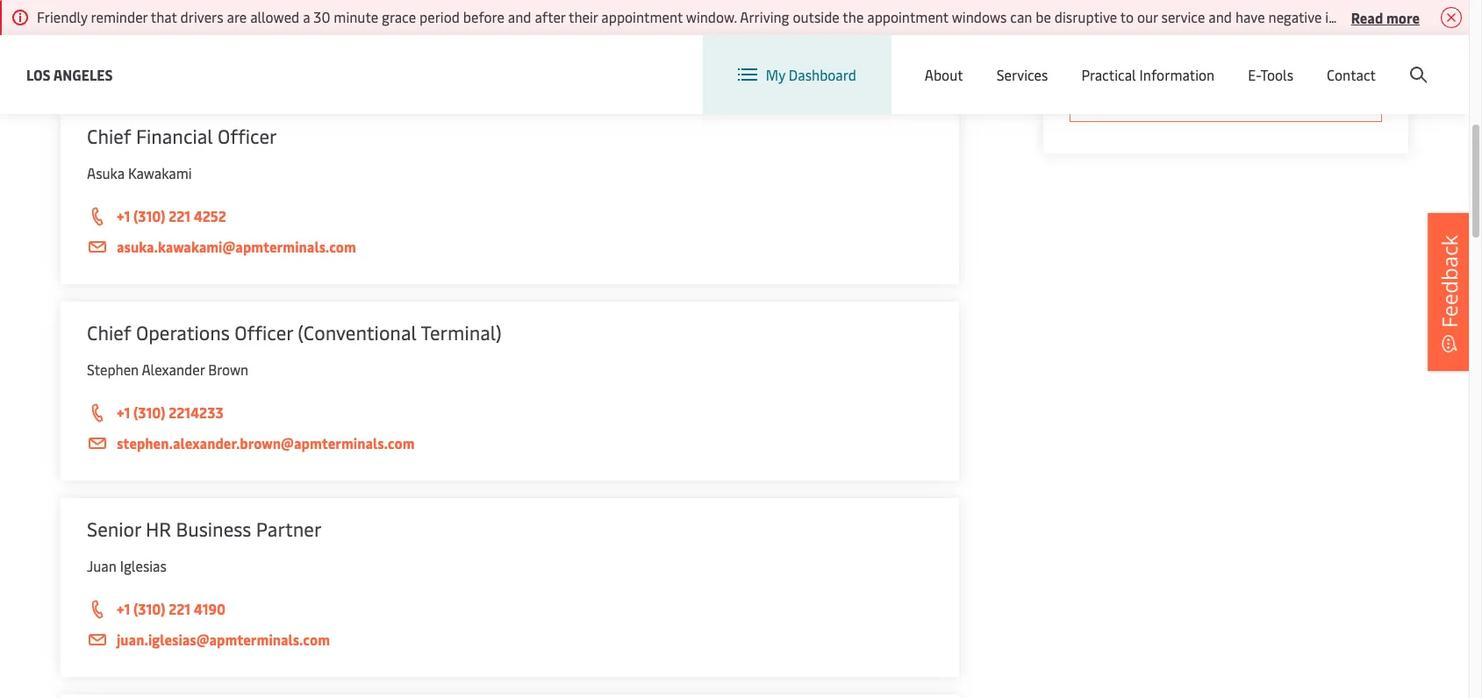 Task type: describe. For each thing, give the bounding box(es) containing it.
friendly
[[37, 7, 88, 26]]

dashboard
[[789, 65, 857, 84]]

grace
[[382, 7, 416, 26]]

financial
[[136, 123, 213, 149]]

create
[[1341, 51, 1382, 71]]

stephen.alexander.brown@apmterminals.com
[[117, 434, 415, 453]]

1 drivers from the left
[[180, 7, 224, 26]]

about
[[925, 65, 964, 84]]

los angeles link
[[26, 64, 113, 86]]

window.
[[686, 7, 737, 26]]

global
[[1131, 51, 1172, 71]]

service
[[1162, 7, 1206, 26]]

feedback
[[1435, 235, 1464, 328]]

impacts
[[1326, 7, 1376, 26]]

allowed
[[250, 7, 300, 26]]

e-
[[1249, 65, 1261, 84]]

chief for chief operations officer (conventional terminal)
[[87, 320, 131, 346]]

operations
[[136, 320, 230, 346]]

hr
[[146, 516, 171, 543]]

officer for financial
[[218, 123, 277, 149]]

+1 (310) 221 4190 link
[[87, 599, 933, 622]]

+1 (310) 2214233 link
[[87, 402, 933, 425]]

asuka
[[87, 163, 125, 183]]

4190
[[194, 600, 226, 619]]

switch location
[[976, 51, 1075, 70]]

our
[[1138, 7, 1159, 26]]

after
[[535, 7, 566, 26]]

poelma
[[113, 28, 160, 47]]

on
[[1379, 7, 1395, 26]]

my
[[766, 65, 786, 84]]

before
[[463, 7, 505, 26]]

los
[[26, 65, 51, 84]]

alexander
[[142, 360, 205, 379]]

jon poelma
[[87, 28, 160, 47]]

about button
[[925, 35, 964, 114]]

the
[[843, 7, 864, 26]]

2 drivers from the left
[[1399, 7, 1442, 26]]

/
[[1332, 51, 1337, 71]]

1 appointment from the left
[[602, 7, 683, 26]]

login / create account
[[1294, 51, 1436, 71]]

practical information button
[[1082, 35, 1215, 114]]

stephen
[[87, 360, 139, 379]]

(310) for hr
[[133, 600, 166, 619]]

feedback button
[[1428, 213, 1472, 371]]

chief for chief financial officer
[[87, 123, 131, 149]]

reminder
[[91, 7, 148, 26]]

+1 (310) 221 4190
[[117, 600, 226, 619]]

services
[[997, 65, 1049, 84]]

information
[[1140, 65, 1215, 84]]

outside
[[793, 7, 840, 26]]

business
[[176, 516, 251, 543]]

services button
[[997, 35, 1049, 114]]

a
[[303, 7, 310, 26]]

2 appointment from the left
[[868, 7, 949, 26]]

asuka kawakami
[[87, 163, 192, 183]]

ar
[[1475, 7, 1483, 26]]

stephen alexander brown
[[87, 360, 249, 379]]

jon
[[87, 28, 109, 47]]

e-tools button
[[1249, 35, 1294, 114]]

switch location button
[[948, 51, 1075, 70]]

contact button
[[1327, 35, 1377, 114]]

1 and from the left
[[508, 7, 532, 26]]

their
[[569, 7, 598, 26]]

4252
[[194, 206, 226, 226]]

my dashboard
[[766, 65, 857, 84]]

global menu button
[[1093, 35, 1229, 87]]

2 and from the left
[[1209, 7, 1233, 26]]



Task type: locate. For each thing, give the bounding box(es) containing it.
chief financial officer
[[87, 123, 277, 149]]

1 +1 from the top
[[117, 206, 130, 226]]

1 vertical spatial officer
[[235, 320, 293, 346]]

read
[[1352, 7, 1384, 27]]

2 vertical spatial +1
[[117, 600, 130, 619]]

contact
[[1327, 65, 1377, 84]]

close alert image
[[1442, 7, 1463, 28]]

practical
[[1082, 65, 1137, 84]]

terminal)
[[421, 320, 502, 346]]

partner
[[256, 516, 322, 543]]

more
[[1387, 7, 1421, 27]]

0 horizontal spatial and
[[508, 7, 532, 26]]

angeles
[[53, 65, 113, 84]]

switch
[[976, 51, 1017, 70]]

officer right financial
[[218, 123, 277, 149]]

juan
[[87, 557, 117, 576]]

+1 for hr
[[117, 600, 130, 619]]

(310) left "2214233"
[[133, 403, 166, 422]]

appointment right the
[[868, 7, 949, 26]]

who
[[1445, 7, 1472, 26]]

windows
[[952, 7, 1007, 26]]

chief operations officer (conventional terminal)
[[87, 320, 502, 346]]

3 +1 from the top
[[117, 600, 130, 619]]

officer
[[218, 123, 277, 149], [235, 320, 293, 346]]

login / create account link
[[1262, 35, 1436, 87]]

221 for financial
[[169, 206, 191, 226]]

officer for operations
[[235, 320, 293, 346]]

juan.iglesias@apmterminals.com link
[[87, 629, 933, 651]]

(310) for financial
[[133, 206, 166, 226]]

2 vertical spatial (310)
[[133, 600, 166, 619]]

period
[[420, 7, 460, 26]]

+1 for operations
[[117, 403, 130, 422]]

0 vertical spatial (310)
[[133, 206, 166, 226]]

221 left 4252
[[169, 206, 191, 226]]

+1 (310) 221 4252 link
[[87, 205, 933, 228]]

disruptive
[[1055, 7, 1118, 26]]

221 left 4190
[[169, 600, 191, 619]]

can
[[1011, 7, 1033, 26]]

0 horizontal spatial appointment
[[602, 7, 683, 26]]

1 horizontal spatial drivers
[[1399, 7, 1442, 26]]

tools
[[1261, 65, 1294, 84]]

0 horizontal spatial drivers
[[180, 7, 224, 26]]

my dashboard button
[[738, 35, 857, 114]]

global menu
[[1131, 51, 1211, 71]]

chief up stephen
[[87, 320, 131, 346]]

1 chief from the top
[[87, 123, 131, 149]]

that
[[151, 7, 177, 26]]

2 221 from the top
[[169, 600, 191, 619]]

drivers
[[180, 7, 224, 26], [1399, 7, 1442, 26]]

have
[[1236, 7, 1266, 26]]

arriving
[[740, 7, 790, 26]]

read more button
[[1352, 6, 1421, 28]]

+1 down stephen
[[117, 403, 130, 422]]

2214233
[[169, 403, 224, 422]]

0 vertical spatial chief
[[87, 123, 131, 149]]

30
[[314, 7, 330, 26]]

1 vertical spatial (310)
[[133, 403, 166, 422]]

0 vertical spatial 221
[[169, 206, 191, 226]]

1 vertical spatial 221
[[169, 600, 191, 619]]

221
[[169, 206, 191, 226], [169, 600, 191, 619]]

+1 down juan iglesias
[[117, 600, 130, 619]]

be
[[1036, 7, 1052, 26]]

juan iglesias
[[87, 557, 167, 576]]

are
[[227, 7, 247, 26]]

and left after
[[508, 7, 532, 26]]

+1
[[117, 206, 130, 226], [117, 403, 130, 422], [117, 600, 130, 619]]

2 (310) from the top
[[133, 403, 166, 422]]

juan.iglesias@apmterminals.com
[[117, 630, 330, 650]]

read more
[[1352, 7, 1421, 27]]

account
[[1385, 51, 1436, 71]]

los angeles
[[26, 65, 113, 84]]

0 vertical spatial officer
[[218, 123, 277, 149]]

+1 for financial
[[117, 206, 130, 226]]

(310) for operations
[[133, 403, 166, 422]]

221 for hr
[[169, 600, 191, 619]]

drivers right the on
[[1399, 7, 1442, 26]]

and left have at top right
[[1209, 7, 1233, 26]]

1 221 from the top
[[169, 206, 191, 226]]

(310)
[[133, 206, 166, 226], [133, 403, 166, 422], [133, 600, 166, 619]]

friendly reminder that drivers are allowed a 30 minute grace period before and after their appointment window. arriving outside the appointment windows can be disruptive to our service and have negative impacts on drivers who ar
[[37, 7, 1483, 26]]

chief up asuka
[[87, 123, 131, 149]]

kawakami
[[128, 163, 192, 183]]

+1 down asuka kawakami
[[117, 206, 130, 226]]

and
[[508, 7, 532, 26], [1209, 7, 1233, 26]]

+1 (310) 221 4252
[[117, 206, 226, 226]]

1 (310) from the top
[[133, 206, 166, 226]]

1 vertical spatial chief
[[87, 320, 131, 346]]

3 (310) from the top
[[133, 600, 166, 619]]

senior
[[87, 516, 141, 543]]

negative
[[1269, 7, 1323, 26]]

senior hr business partner
[[87, 516, 322, 543]]

1 vertical spatial +1
[[117, 403, 130, 422]]

2 chief from the top
[[87, 320, 131, 346]]

location
[[1021, 51, 1075, 70]]

+1 (310) 2214233
[[117, 403, 224, 422]]

brown
[[208, 360, 249, 379]]

minute
[[334, 7, 379, 26]]

appointment right their
[[602, 7, 683, 26]]

drivers left are in the left of the page
[[180, 7, 224, 26]]

stephen.alexander.brown@apmterminals.com link
[[87, 433, 933, 455]]

e-tools
[[1249, 65, 1294, 84]]

0 vertical spatial +1
[[117, 206, 130, 226]]

(310) down asuka kawakami
[[133, 206, 166, 226]]

login
[[1294, 51, 1329, 71]]

practical information
[[1082, 65, 1215, 84]]

menu
[[1175, 51, 1211, 71]]

(310) down iglesias
[[133, 600, 166, 619]]

1 horizontal spatial appointment
[[868, 7, 949, 26]]

2 +1 from the top
[[117, 403, 130, 422]]

officer up brown
[[235, 320, 293, 346]]

to
[[1121, 7, 1134, 26]]

(conventional
[[298, 320, 417, 346]]

1 horizontal spatial and
[[1209, 7, 1233, 26]]

asuka.kawakami@apmterminals.com link
[[87, 236, 933, 258]]

iglesias
[[120, 557, 167, 576]]



Task type: vqa. For each thing, say whether or not it's contained in the screenshot.


